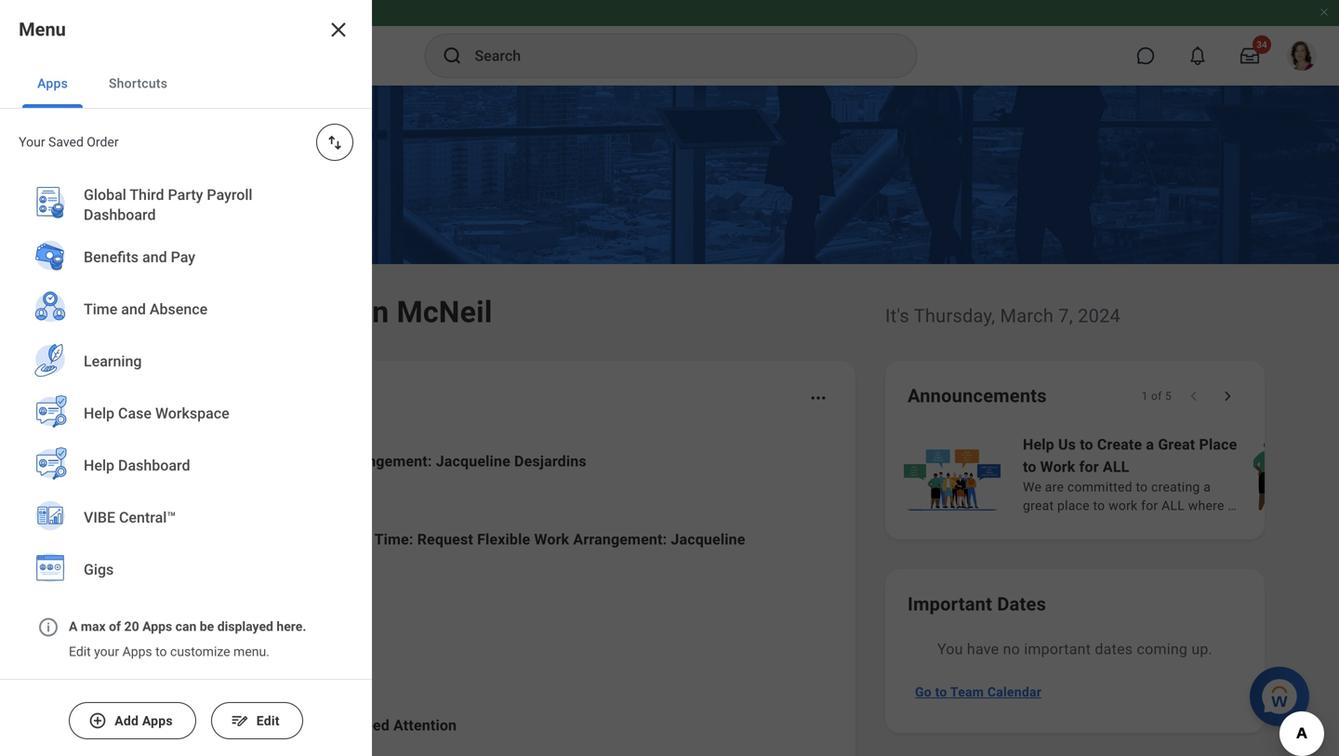 Task type: locate. For each thing, give the bounding box(es) containing it.
1 vertical spatial flexible
[[477, 531, 531, 548]]

0 vertical spatial you
[[938, 641, 964, 658]]

due down required
[[186, 658, 211, 674]]

learning inside learning link
[[84, 352, 142, 370]]

0 horizontal spatial of
[[109, 619, 121, 634]]

are
[[1045, 480, 1064, 495]]

2 vertical spatial help
[[84, 457, 114, 474]]

0 horizontal spatial jacqueline
[[436, 453, 511, 470]]

flexible down action
[[242, 453, 295, 470]]

you inside button
[[182, 717, 208, 734]]

important
[[908, 594, 993, 615]]

0 vertical spatial of
[[1152, 390, 1163, 403]]

of
[[1152, 390, 1163, 403], [109, 619, 121, 634]]

help inside help us to create a great place to work for all we are committed to creating a great place to work for all where …
[[1023, 436, 1055, 454]]

displayed
[[217, 619, 273, 634]]

update
[[182, 531, 231, 548]]

2 horizontal spatial work
[[1041, 458, 1076, 476]]

you
[[938, 641, 964, 658], [182, 717, 208, 734]]

1 horizontal spatial your
[[176, 385, 216, 407]]

0 vertical spatial dashboard
[[84, 206, 156, 224]]

and right time
[[121, 300, 146, 318]]

of inside global navigation dialog
[[109, 619, 121, 634]]

menu.
[[234, 644, 270, 659]]

1 horizontal spatial work
[[534, 531, 570, 548]]

benefits
[[84, 248, 139, 266]]

x image
[[327, 19, 350, 41]]

expenses
[[250, 717, 316, 734]]

we
[[1023, 480, 1042, 495]]

1 vertical spatial edit
[[257, 713, 280, 729]]

benefits and pay link
[[22, 231, 350, 285]]

you have expenses that need attention
[[182, 717, 457, 734]]

banner
[[0, 0, 1340, 86]]

dashboard down 'help case workspace'
[[118, 457, 190, 474]]

work
[[1109, 498, 1138, 514]]

notifications large image
[[1189, 47, 1208, 65]]

of right 1
[[1152, 390, 1163, 403]]

1 vertical spatial due
[[186, 658, 211, 674]]

0 vertical spatial flexible
[[242, 453, 295, 470]]

it's
[[886, 305, 910, 327]]

all down the creating
[[1162, 498, 1185, 514]]

edit
[[69, 644, 91, 659], [257, 713, 280, 729]]

0 vertical spatial request
[[182, 453, 238, 470]]

request right time: at the bottom left
[[417, 531, 473, 548]]

add apps
[[115, 713, 173, 729]]

1 vertical spatial request
[[417, 531, 473, 548]]

important dates
[[908, 594, 1047, 615]]

workspace
[[155, 404, 230, 422]]

apps button
[[22, 60, 83, 108]]

apps down 20
[[122, 644, 152, 659]]

1 horizontal spatial edit
[[257, 713, 280, 729]]

0 horizontal spatial a
[[1147, 436, 1155, 454]]

0 vertical spatial and
[[142, 248, 167, 266]]

apps right 20
[[142, 619, 172, 634]]

1 vertical spatial help
[[1023, 436, 1055, 454]]

tab list
[[0, 60, 372, 109]]

you left have
[[938, 641, 964, 658]]

dashboard down the global
[[84, 206, 156, 224]]

7,
[[1059, 305, 1074, 327]]

to
[[1080, 436, 1094, 454], [1023, 458, 1037, 476], [1136, 480, 1148, 495], [1094, 498, 1106, 514], [155, 644, 167, 659], [936, 684, 948, 700]]

flexible
[[242, 453, 295, 470], [477, 531, 531, 548]]

0 vertical spatial a
[[1147, 436, 1155, 454]]

help
[[84, 404, 114, 422], [1023, 436, 1055, 454], [84, 457, 114, 474]]

0 horizontal spatial learning
[[84, 352, 142, 370]]

due right here.
[[311, 631, 338, 649]]

for up committed
[[1080, 458, 1099, 476]]

menu
[[19, 19, 66, 40]]

it's thursday, march 7, 2024
[[886, 305, 1121, 327]]

place
[[1200, 436, 1238, 454]]

apps
[[37, 76, 68, 91], [142, 619, 172, 634], [122, 644, 152, 659], [142, 713, 173, 729]]

0 horizontal spatial your
[[19, 134, 45, 150]]

tab list containing apps
[[0, 60, 372, 109]]

1 vertical spatial learning
[[247, 631, 307, 649]]

0 vertical spatial edit
[[69, 644, 91, 659]]

flexible down "request flexible work arrangement: jacqueline desjardins" button
[[477, 531, 531, 548]]

calendar
[[988, 684, 1042, 700]]

work up are at the bottom
[[1041, 458, 1076, 476]]

dates
[[1095, 641, 1133, 658]]

your inside good afternoon, logan mcneil main content
[[176, 385, 216, 407]]

dashboard expenses image
[[124, 712, 152, 740]]

apps inside button
[[142, 713, 173, 729]]

edit down a
[[69, 644, 91, 659]]

apps down menu
[[37, 76, 68, 91]]

learning
[[84, 352, 142, 370], [247, 631, 307, 649]]

learning up the awaiting at the bottom of the page
[[84, 352, 142, 370]]

benefits and pay
[[84, 248, 195, 266]]

0 horizontal spatial you
[[182, 717, 208, 734]]

1 vertical spatial and
[[121, 300, 146, 318]]

list containing global third party payroll
[[0, 0, 372, 611]]

add
[[115, 713, 139, 729]]

jacqueline
[[436, 453, 511, 470], [671, 531, 746, 548]]

time and absence
[[84, 300, 208, 318]]

your
[[94, 644, 119, 659]]

place
[[1058, 498, 1090, 514]]

working
[[315, 531, 371, 548]]

a left great
[[1147, 436, 1155, 454]]

book open image
[[124, 637, 152, 665]]

apps right add at the bottom of the page
[[142, 713, 173, 729]]

edit right 'text edit' icon
[[257, 713, 280, 729]]

central™
[[119, 509, 176, 526]]

to up 'we'
[[1023, 458, 1037, 476]]

dashboard inside global third party payroll dashboard
[[84, 206, 156, 224]]

1
[[1142, 390, 1149, 403]]

arrangement:
[[338, 453, 432, 470], [573, 531, 667, 548]]

0 horizontal spatial edit
[[69, 644, 91, 659]]

0 vertical spatial due
[[311, 631, 338, 649]]

good afternoon, logan mcneil main content
[[0, 86, 1340, 756]]

team
[[951, 684, 984, 700]]

you for you have no important dates coming up.
[[938, 641, 964, 658]]

1 vertical spatial jacqueline
[[671, 531, 746, 548]]

all down create
[[1103, 458, 1130, 476]]

and left "pay"
[[142, 248, 167, 266]]

party
[[168, 186, 203, 204]]

desjardins
[[514, 453, 587, 470]]

to right book open icon
[[155, 644, 167, 659]]

good afternoon, logan mcneil
[[74, 295, 493, 330]]

to right go
[[936, 684, 948, 700]]

all
[[1103, 458, 1130, 476], [1162, 498, 1185, 514]]

of left 20
[[109, 619, 121, 634]]

0 vertical spatial learning
[[84, 352, 142, 370]]

employee's
[[235, 531, 311, 548]]

1 vertical spatial you
[[182, 717, 208, 734]]

shortcuts
[[109, 76, 168, 91]]

help for help us to create a great place to work for all we are committed to creating a great place to work for all where …
[[1023, 436, 1055, 454]]

help case workspace
[[84, 404, 230, 422]]

1 horizontal spatial you
[[938, 641, 964, 658]]

1 vertical spatial for
[[1142, 498, 1159, 514]]

close environment banner image
[[1319, 7, 1330, 18]]

you have expenses that need attention button
[[97, 688, 834, 756]]

help left us
[[1023, 436, 1055, 454]]

chevron left small image
[[1185, 387, 1204, 406]]

0 horizontal spatial request
[[182, 453, 238, 470]]

good
[[74, 295, 146, 330]]

you for you have expenses that need attention
[[182, 717, 208, 734]]

edit for edit your apps to customize menu.
[[69, 644, 91, 659]]

0 horizontal spatial for
[[1080, 458, 1099, 476]]

for right work
[[1142, 498, 1159, 514]]

help left inbox image
[[84, 457, 114, 474]]

request
[[182, 453, 238, 470], [417, 531, 473, 548]]

time:
[[375, 531, 414, 548]]

1 vertical spatial of
[[109, 619, 121, 634]]

1 vertical spatial all
[[1162, 498, 1185, 514]]

1 horizontal spatial for
[[1142, 498, 1159, 514]]

have
[[212, 717, 247, 734]]

help for help dashboard
[[84, 457, 114, 474]]

request down workspace
[[182, 453, 238, 470]]

0 vertical spatial all
[[1103, 458, 1130, 476]]

work inside help us to create a great place to work for all we are committed to creating a great place to work for all where …
[[1041, 458, 1076, 476]]

0 horizontal spatial arrangement:
[[338, 453, 432, 470]]

1 horizontal spatial request
[[417, 531, 473, 548]]

1 horizontal spatial due
[[311, 631, 338, 649]]

1 vertical spatial a
[[1204, 480, 1211, 495]]

1 vertical spatial arrangement:
[[573, 531, 667, 548]]

edit inside button
[[257, 713, 280, 729]]

1 horizontal spatial arrangement:
[[573, 531, 667, 548]]

vibe central™ link
[[22, 492, 350, 546]]

1 horizontal spatial learning
[[247, 631, 307, 649]]

learning up "12/14/2022"
[[247, 631, 307, 649]]

time and absence link
[[22, 283, 350, 337]]

inbox large image
[[1241, 47, 1260, 65]]

0 vertical spatial help
[[84, 404, 114, 422]]

here.
[[277, 619, 306, 634]]

dashboard
[[84, 206, 156, 224], [118, 457, 190, 474]]

5
[[1166, 390, 1172, 403]]

edit button
[[211, 702, 303, 740]]

awaiting
[[97, 385, 172, 407]]

great
[[1023, 498, 1054, 514]]

0 vertical spatial for
[[1080, 458, 1099, 476]]

us
[[1059, 436, 1076, 454]]

1 horizontal spatial of
[[1152, 390, 1163, 403]]

help left the case
[[84, 404, 114, 422]]

and for time
[[121, 300, 146, 318]]

work up "working"
[[299, 453, 335, 470]]

0 vertical spatial your
[[19, 134, 45, 150]]

work
[[299, 453, 335, 470], [1041, 458, 1076, 476], [534, 531, 570, 548]]

announcements
[[908, 385, 1047, 407]]

a
[[1147, 436, 1155, 454], [1204, 480, 1211, 495]]

you left 'have'
[[182, 717, 208, 734]]

global navigation dialog
[[0, 0, 372, 756]]

a up where
[[1204, 480, 1211, 495]]

work down desjardins
[[534, 531, 570, 548]]

list
[[0, 0, 372, 611]]

pay cycle command center image
[[32, 133, 84, 181]]

action
[[221, 385, 277, 407]]

1 vertical spatial your
[[176, 385, 216, 407]]

third
[[130, 186, 164, 204]]



Task type: vqa. For each thing, say whether or not it's contained in the screenshot.
Item List list box
no



Task type: describe. For each thing, give the bounding box(es) containing it.
your saved order
[[19, 134, 119, 150]]

0 horizontal spatial due
[[186, 658, 211, 674]]

absence
[[150, 300, 208, 318]]

update employee's working time: request flexible work arrangement: jacqueline
[[182, 531, 746, 548]]

can
[[175, 619, 197, 634]]

12/14/2022
[[215, 658, 286, 674]]

to inside global navigation dialog
[[155, 644, 167, 659]]

to up work
[[1136, 480, 1148, 495]]

and for benefits
[[142, 248, 167, 266]]

request inside update employee's working time: request flexible work arrangement: jacqueline button
[[417, 531, 473, 548]]

awaiting your action list
[[97, 435, 834, 756]]

announcements list
[[901, 432, 1340, 517]]

profile logan mcneil element
[[1276, 35, 1328, 76]]

learning inside required learning due due 12/14/2022
[[247, 631, 307, 649]]

request inside "request flexible work arrangement: jacqueline desjardins" button
[[182, 453, 238, 470]]

go
[[915, 684, 932, 700]]

customize
[[170, 644, 230, 659]]

add apps button
[[69, 702, 196, 740]]

help for help case workspace
[[84, 404, 114, 422]]

order
[[87, 134, 119, 150]]

0 vertical spatial arrangement:
[[338, 453, 432, 470]]

sort image
[[326, 133, 344, 152]]

great
[[1159, 436, 1196, 454]]

0 horizontal spatial all
[[1103, 458, 1130, 476]]

apps inside button
[[37, 76, 68, 91]]

your inside global navigation dialog
[[19, 134, 45, 150]]

march
[[1001, 305, 1054, 327]]

plus circle image
[[89, 712, 107, 730]]

1 of 5 status
[[1142, 389, 1172, 404]]

required
[[182, 631, 243, 649]]

need
[[354, 717, 390, 734]]

go to team calendar button
[[908, 674, 1049, 711]]

text edit image
[[231, 712, 249, 730]]

global
[[84, 186, 126, 204]]

create
[[1098, 436, 1143, 454]]

pay
[[171, 248, 195, 266]]

search image
[[441, 45, 464, 67]]

committed
[[1068, 480, 1133, 495]]

afternoon,
[[154, 295, 298, 330]]

help dashboard
[[84, 457, 190, 474]]

global third party payroll dashboard
[[84, 186, 253, 224]]

gigs
[[84, 561, 114, 578]]

no
[[1003, 641, 1021, 658]]

important
[[1024, 641, 1091, 658]]

edit your apps to customize menu.
[[69, 644, 270, 659]]

be
[[200, 619, 214, 634]]

have
[[967, 641, 1000, 658]]

help dashboard link
[[22, 440, 350, 494]]

of inside status
[[1152, 390, 1163, 403]]

edit for edit
[[257, 713, 280, 729]]

1 of 5
[[1142, 390, 1172, 403]]

info image
[[37, 616, 60, 639]]

max
[[81, 619, 106, 634]]

2024
[[1078, 305, 1121, 327]]

vibe
[[84, 509, 115, 526]]

time
[[84, 300, 118, 318]]

to down committed
[[1094, 498, 1106, 514]]

thursday,
[[914, 305, 996, 327]]

creating
[[1152, 480, 1201, 495]]

inbox image
[[124, 460, 152, 488]]

dates
[[998, 594, 1047, 615]]

1 horizontal spatial a
[[1204, 480, 1211, 495]]

help us to create a great place to work for all we are committed to creating a great place to work for all where …
[[1023, 436, 1238, 514]]

go to team calendar
[[915, 684, 1042, 700]]

payroll
[[207, 186, 253, 204]]

saved
[[48, 134, 83, 150]]

case
[[118, 404, 152, 422]]

coming
[[1137, 641, 1188, 658]]

gigs link
[[22, 544, 350, 598]]

help case workspace link
[[22, 387, 350, 441]]

request flexible work arrangement: jacqueline desjardins button
[[97, 435, 834, 514]]

1 horizontal spatial all
[[1162, 498, 1185, 514]]

mcneil
[[397, 295, 493, 330]]

logan
[[306, 295, 389, 330]]

awaiting your action
[[97, 385, 277, 407]]

1 horizontal spatial flexible
[[477, 531, 531, 548]]

a
[[69, 619, 78, 634]]

attention
[[394, 717, 457, 734]]

a max of 20 apps can be displayed here.
[[69, 619, 306, 634]]

up.
[[1192, 641, 1213, 658]]

1 horizontal spatial jacqueline
[[671, 531, 746, 548]]

to inside button
[[936, 684, 948, 700]]

…
[[1228, 498, 1237, 514]]

that
[[319, 717, 350, 734]]

0 horizontal spatial work
[[299, 453, 335, 470]]

1 vertical spatial dashboard
[[118, 457, 190, 474]]

0 vertical spatial jacqueline
[[436, 453, 511, 470]]

you have no important dates coming up.
[[938, 641, 1213, 658]]

required learning due due 12/14/2022
[[182, 631, 338, 674]]

where
[[1189, 498, 1225, 514]]

0 horizontal spatial flexible
[[242, 453, 295, 470]]

shortcuts button
[[94, 60, 183, 108]]

vibe central™
[[84, 509, 176, 526]]

chevron right small image
[[1219, 387, 1237, 406]]

to right us
[[1080, 436, 1094, 454]]



